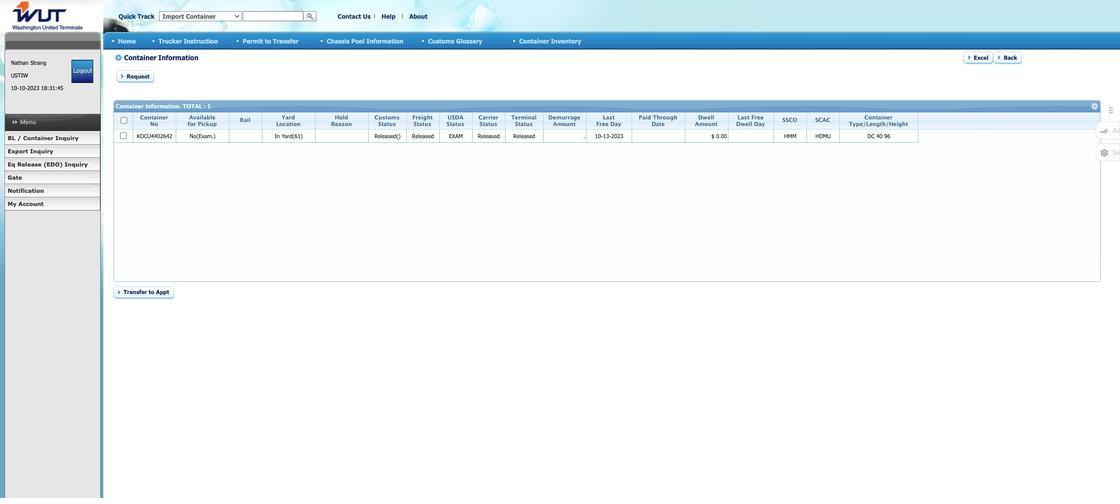 Task type: vqa. For each thing, say whether or not it's contained in the screenshot.
the "Check"
no



Task type: describe. For each thing, give the bounding box(es) containing it.
to
[[265, 37, 271, 44]]

my account link
[[5, 198, 100, 211]]

bl / container inquiry
[[8, 135, 79, 141]]

inquiry for (edo)
[[65, 161, 88, 168]]

gate link
[[5, 171, 100, 185]]

customs
[[428, 37, 455, 44]]

quick
[[119, 13, 136, 20]]

chassis pool information
[[327, 37, 404, 44]]

us
[[363, 13, 371, 20]]

home
[[118, 37, 136, 44]]

container inventory
[[520, 37, 582, 44]]

about
[[410, 13, 428, 20]]

quick track
[[119, 13, 155, 20]]

my account
[[8, 201, 44, 207]]

export inquiry link
[[5, 145, 100, 158]]

trucker
[[159, 37, 182, 44]]

1 10- from the left
[[11, 85, 19, 91]]

2023
[[27, 85, 39, 91]]

login image
[[72, 60, 93, 83]]

about link
[[410, 13, 428, 20]]

notification
[[8, 188, 44, 194]]

customs glossary
[[428, 37, 483, 44]]

help
[[382, 13, 396, 20]]

10-10-2023 18:31:45
[[11, 85, 63, 91]]

track
[[138, 13, 155, 20]]

inventory
[[551, 37, 582, 44]]

notification link
[[5, 185, 100, 198]]

chassis
[[327, 37, 350, 44]]

inquiry for container
[[55, 135, 79, 141]]

transfer
[[273, 37, 299, 44]]



Task type: locate. For each thing, give the bounding box(es) containing it.
my
[[8, 201, 17, 207]]

contact us
[[338, 13, 371, 20]]

container inside "bl / container inquiry" link
[[23, 135, 54, 141]]

10-
[[11, 85, 19, 91], [19, 85, 27, 91]]

gate
[[8, 174, 22, 181]]

nathan strang
[[11, 59, 46, 66]]

1 vertical spatial inquiry
[[30, 148, 53, 155]]

inquiry down bl / container inquiry
[[30, 148, 53, 155]]

glossary
[[456, 37, 483, 44]]

contact
[[338, 13, 361, 20]]

release
[[17, 161, 42, 168]]

nathan
[[11, 59, 29, 66]]

bl / container inquiry link
[[5, 132, 100, 145]]

permit
[[243, 37, 263, 44]]

1 vertical spatial container
[[23, 135, 54, 141]]

inquiry right (edo)
[[65, 161, 88, 168]]

instruction
[[184, 37, 218, 44]]

18:31:45
[[41, 85, 63, 91]]

2 vertical spatial inquiry
[[65, 161, 88, 168]]

help link
[[382, 13, 396, 20]]

container left inventory
[[520, 37, 550, 44]]

0 vertical spatial inquiry
[[55, 135, 79, 141]]

1 horizontal spatial container
[[520, 37, 550, 44]]

ustiw
[[11, 72, 28, 79]]

inquiry
[[55, 135, 79, 141], [30, 148, 53, 155], [65, 161, 88, 168]]

export inquiry
[[8, 148, 53, 155]]

None text field
[[243, 11, 304, 21]]

permit to transfer
[[243, 37, 299, 44]]

container
[[520, 37, 550, 44], [23, 135, 54, 141]]

/
[[17, 135, 21, 141]]

eq release (edo) inquiry
[[8, 161, 88, 168]]

trucker instruction
[[159, 37, 218, 44]]

eq
[[8, 161, 15, 168]]

(edo)
[[44, 161, 63, 168]]

container up export inquiry
[[23, 135, 54, 141]]

export
[[8, 148, 28, 155]]

0 horizontal spatial container
[[23, 135, 54, 141]]

eq release (edo) inquiry link
[[5, 158, 100, 171]]

contact us link
[[338, 13, 371, 20]]

account
[[18, 201, 44, 207]]

0 vertical spatial container
[[520, 37, 550, 44]]

information
[[367, 37, 404, 44]]

pool
[[352, 37, 365, 44]]

2 10- from the left
[[19, 85, 27, 91]]

inquiry up export inquiry link
[[55, 135, 79, 141]]

bl
[[8, 135, 15, 141]]

strang
[[30, 59, 46, 66]]



